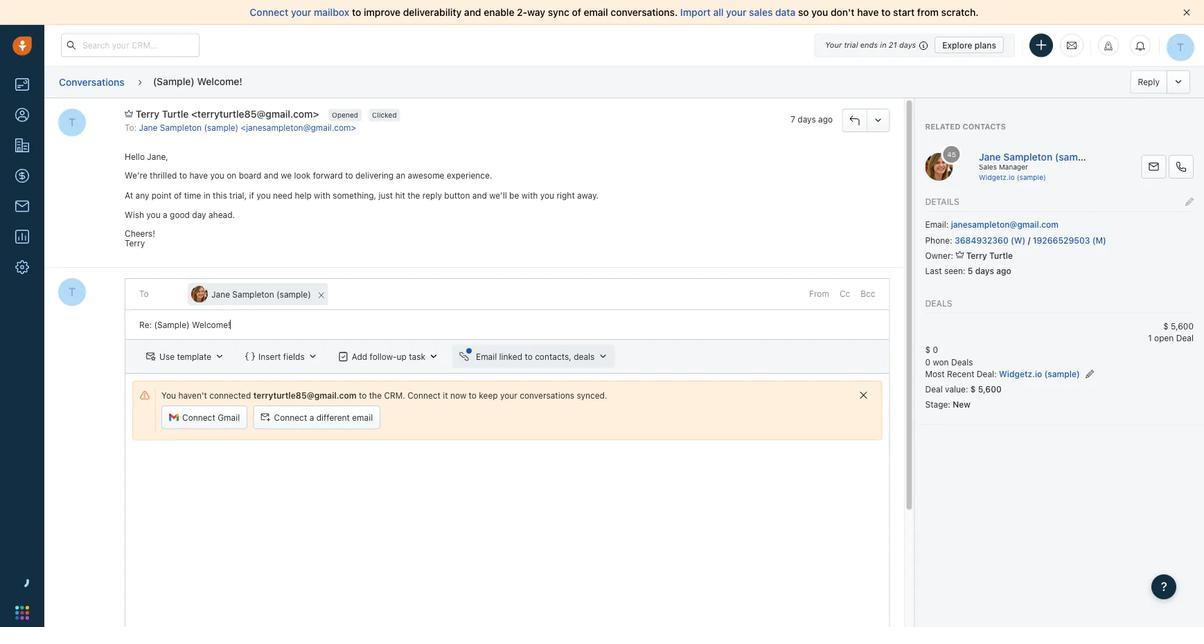 Task type: locate. For each thing, give the bounding box(es) containing it.
0 horizontal spatial turtle
[[162, 108, 189, 120]]

1 vertical spatial days
[[798, 115, 816, 124]]

1 horizontal spatial sampleton
[[232, 289, 274, 299]]

0 vertical spatial days
[[899, 41, 916, 50]]

0 vertical spatial jane
[[139, 123, 158, 132]]

welcome!
[[197, 75, 242, 87]]

$ right value
[[971, 385, 976, 394]]

0 vertical spatial widgetz.io (sample) link
[[979, 173, 1046, 181]]

contacts,
[[535, 352, 571, 362]]

0 vertical spatial have
[[857, 7, 879, 18]]

0 horizontal spatial 0
[[925, 357, 931, 367]]

sampleton up jane,
[[160, 123, 202, 132]]

2 vertical spatial terry
[[966, 251, 987, 260]]

$ up most on the bottom right of the page
[[925, 346, 931, 355]]

0 horizontal spatial to
[[125, 123, 134, 132]]

<janesampleton@gmail.com>
[[241, 123, 356, 132]]

edit image
[[1185, 197, 1194, 207]]

widgetz.io down $ 5,600 1 open deal $ 0 0 won deals
[[999, 369, 1042, 379]]

0 horizontal spatial with
[[314, 190, 330, 200]]

: right the recent
[[994, 369, 997, 379]]

to right thrilled
[[179, 170, 187, 180]]

1 vertical spatial ago
[[996, 266, 1011, 276]]

0 horizontal spatial in
[[203, 190, 210, 200]]

1 vertical spatial the
[[369, 391, 382, 400]]

0 vertical spatial in
[[880, 41, 887, 50]]

if
[[249, 190, 254, 200]]

ago
[[818, 115, 833, 124], [996, 266, 1011, 276]]

1 vertical spatial email
[[476, 352, 497, 362]]

0 vertical spatial deals
[[925, 299, 952, 308]]

deals
[[925, 299, 952, 308], [951, 357, 973, 367]]

0 vertical spatial sampleton
[[160, 123, 202, 132]]

with right help
[[314, 190, 330, 200]]

1 horizontal spatial to
[[139, 289, 149, 299]]

email left linked
[[476, 352, 497, 362]]

0 up the 'won'
[[933, 346, 938, 355]]

the
[[407, 190, 420, 200], [369, 391, 382, 400]]

1 vertical spatial sampleton
[[1003, 151, 1053, 163]]

1 horizontal spatial of
[[572, 7, 581, 18]]

to down cheers! terry
[[139, 289, 149, 299]]

board
[[239, 170, 262, 180]]

1 horizontal spatial with
[[521, 190, 538, 200]]

terry down 3684932360
[[966, 251, 987, 260]]

0 horizontal spatial days
[[798, 115, 816, 124]]

to inside button
[[525, 352, 533, 362]]

days right 7
[[798, 115, 816, 124]]

sampleton up manager at the right
[[1003, 151, 1053, 163]]

sampleton inside 'jane sampleton (sample) sales manager widgetz.io (sample)'
[[1003, 151, 1053, 163]]

0 vertical spatial the
[[407, 190, 420, 200]]

add follow-up task button
[[332, 345, 445, 368], [332, 345, 445, 368]]

explore plans link
[[935, 37, 1004, 53]]

have
[[857, 7, 879, 18], [189, 170, 208, 180]]

terry down (sample)
[[136, 108, 159, 120]]

to right linked
[[525, 352, 533, 362]]

trial,
[[229, 190, 247, 200]]

2 horizontal spatial sampleton
[[1003, 151, 1053, 163]]

a left 'different' in the bottom left of the page
[[309, 413, 314, 423]]

and left we
[[264, 170, 278, 180]]

terry down "cheers!"
[[125, 239, 145, 248]]

Search your CRM... text field
[[61, 34, 200, 57]]

1 vertical spatial jane
[[979, 151, 1001, 163]]

terryturtle85@gmail.com
[[253, 391, 357, 400]]

1 horizontal spatial days
[[899, 41, 916, 50]]

0 vertical spatial of
[[572, 7, 581, 18]]

email
[[584, 7, 608, 18], [352, 413, 373, 423]]

turtle down '(w)'
[[989, 251, 1013, 260]]

conversations
[[59, 76, 125, 88]]

an
[[396, 170, 405, 180]]

you
[[812, 7, 828, 18], [210, 170, 224, 180], [257, 190, 271, 200], [540, 190, 554, 200], [146, 210, 161, 220]]

1 horizontal spatial in
[[880, 41, 887, 50]]

of
[[572, 7, 581, 18], [174, 190, 182, 200]]

0 left the 'won'
[[925, 357, 931, 367]]

you right if at the top left of the page
[[257, 190, 271, 200]]

with right be
[[521, 190, 538, 200]]

5
[[968, 266, 973, 276]]

:
[[134, 123, 137, 132], [946, 220, 949, 230], [950, 235, 952, 245], [951, 251, 953, 260], [994, 369, 997, 379], [966, 385, 968, 394], [948, 400, 950, 410]]

0 vertical spatial 5,600
[[1171, 322, 1194, 331]]

conversations.
[[611, 7, 678, 18]]

deal right the recent
[[977, 369, 994, 379]]

email inside button
[[352, 413, 373, 423]]

ago down terry turtle
[[996, 266, 1011, 276]]

a left good
[[163, 210, 167, 220]]

days right 5
[[975, 266, 994, 276]]

jane up template
[[211, 289, 230, 299]]

of right the sync
[[572, 7, 581, 18]]

in
[[880, 41, 887, 50], [203, 190, 210, 200]]

0 vertical spatial turtle
[[162, 108, 189, 120]]

1 vertical spatial widgetz.io (sample) link
[[999, 369, 1082, 379]]

to for to
[[139, 289, 149, 299]]

: up the hello
[[134, 123, 137, 132]]

1 vertical spatial a
[[309, 413, 314, 423]]

sampleton up insert
[[232, 289, 274, 299]]

the left crm.
[[369, 391, 382, 400]]

use template button
[[139, 345, 231, 368]]

1 horizontal spatial the
[[407, 190, 420, 200]]

experience.
[[447, 170, 492, 180]]

0 horizontal spatial 5,600
[[978, 385, 1002, 394]]

widgetz.io (sample) link down manager at the right
[[979, 173, 1046, 181]]

5,600 up open
[[1171, 322, 1194, 331]]

at any point of time in this trial, if you need help with something, just hit the reply button and we'll be with you right away.
[[125, 190, 599, 200]]

a
[[163, 210, 167, 220], [309, 413, 314, 423]]

deals down last
[[925, 299, 952, 308]]

in left this
[[203, 190, 210, 200]]

now
[[450, 391, 466, 400]]

turtle down (sample)
[[162, 108, 189, 120]]

and left the enable
[[464, 7, 481, 18]]

deals up the recent
[[951, 357, 973, 367]]

have up time
[[189, 170, 208, 180]]

1 horizontal spatial jane
[[211, 289, 230, 299]]

1 horizontal spatial $
[[971, 385, 976, 394]]

your left mailbox at the left of page
[[291, 7, 311, 18]]

days right 21
[[899, 41, 916, 50]]

deals inside $ 5,600 1 open deal $ 0 0 won deals
[[951, 357, 973, 367]]

1 horizontal spatial 5,600
[[1171, 322, 1194, 331]]

2 vertical spatial deal
[[925, 385, 943, 394]]

don't
[[831, 7, 855, 18]]

19266529503
[[1033, 235, 1090, 245]]

sampleton inside 'jane sampleton (sample) ×'
[[232, 289, 274, 299]]

jane inside 'jane sampleton (sample) sales manager widgetz.io (sample)'
[[979, 151, 1001, 163]]

deal down most on the bottom right of the page
[[925, 385, 943, 394]]

email up phone
[[925, 220, 946, 230]]

day
[[192, 210, 206, 220]]

to right now
[[469, 391, 477, 400]]

2 vertical spatial $
[[971, 385, 976, 394]]

your right keep
[[500, 391, 517, 400]]

details
[[925, 197, 959, 207]]

5,600 down most recent deal : widgetz.io (sample)
[[978, 385, 1002, 394]]

email : janesampleton@gmail.com phone : 3684932360 (w) / 19266529503 (m)
[[925, 220, 1106, 245]]

1 vertical spatial terry
[[125, 239, 145, 248]]

1 vertical spatial deals
[[951, 357, 973, 367]]

cheers! terry
[[125, 229, 155, 248]]

$ up open
[[1163, 322, 1169, 331]]

1 vertical spatial 5,600
[[978, 385, 1002, 394]]

jane up hello jane,
[[139, 123, 158, 132]]

0
[[933, 346, 938, 355], [925, 357, 931, 367]]

good
[[170, 210, 190, 220]]

last seen: 5 days ago
[[925, 266, 1011, 276]]

connect left mailbox at the left of page
[[250, 7, 288, 18]]

you left on
[[210, 170, 224, 180]]

email inside button
[[476, 352, 497, 362]]

0 vertical spatial email
[[925, 220, 946, 230]]

have right the don't on the top
[[857, 7, 879, 18]]

and left we'll
[[472, 190, 487, 200]]

sales
[[979, 163, 997, 171]]

widgetz.io (sample) link
[[979, 173, 1046, 181], [999, 369, 1082, 379]]

phone
[[925, 235, 950, 245]]

the right the hit
[[407, 190, 420, 200]]

open
[[1154, 334, 1174, 343]]

1 vertical spatial turtle
[[989, 251, 1013, 260]]

jane sampleton (sample) <janesampleton@gmail.com> link
[[139, 123, 356, 132]]

your
[[291, 7, 311, 18], [726, 7, 747, 18], [500, 391, 517, 400]]

(sample)
[[204, 123, 238, 132], [1055, 151, 1096, 163], [1017, 173, 1046, 181], [276, 289, 311, 299], [1044, 369, 1080, 379]]

to up something,
[[345, 170, 353, 180]]

widgetz.io (sample) link down $ 5,600 1 open deal $ 0 0 won deals
[[999, 369, 1082, 379]]

2 vertical spatial jane
[[211, 289, 230, 299]]

0 horizontal spatial $
[[925, 346, 931, 355]]

1 vertical spatial to
[[139, 289, 149, 299]]

1 horizontal spatial a
[[309, 413, 314, 423]]

you right so
[[812, 7, 828, 18]]

1 horizontal spatial 0
[[933, 346, 938, 355]]

deal value : $ 5,600 stage : new
[[925, 385, 1002, 410]]

1 horizontal spatial email
[[925, 220, 946, 230]]

0 horizontal spatial the
[[369, 391, 382, 400]]

import all your sales data link
[[680, 7, 798, 18]]

1 with from the left
[[314, 190, 330, 200]]

explore plans
[[942, 40, 996, 50]]

email for email linked to contacts, deals
[[476, 352, 497, 362]]

0 vertical spatial to
[[125, 123, 134, 132]]

jane inside 'jane sampleton (sample) ×'
[[211, 289, 230, 299]]

to
[[352, 7, 361, 18], [881, 7, 891, 18], [179, 170, 187, 180], [345, 170, 353, 180], [525, 352, 533, 362], [359, 391, 367, 400], [469, 391, 477, 400]]

2 with from the left
[[521, 190, 538, 200]]

and
[[464, 7, 481, 18], [264, 170, 278, 180], [472, 190, 487, 200]]

email inside email : janesampleton@gmail.com phone : 3684932360 (w) / 19266529503 (m)
[[925, 220, 946, 230]]

add
[[352, 352, 367, 361]]

$ inside the deal value : $ 5,600 stage : new
[[971, 385, 976, 394]]

7 days ago
[[791, 115, 833, 124]]

sampleton
[[160, 123, 202, 132], [1003, 151, 1053, 163], [232, 289, 274, 299]]

: up phone
[[946, 220, 949, 230]]

in left 21
[[880, 41, 887, 50]]

0 vertical spatial email
[[584, 7, 608, 18]]

1 horizontal spatial turtle
[[989, 251, 1013, 260]]

jane sampleton (sample) link
[[979, 151, 1096, 163]]

: up new
[[966, 385, 968, 394]]

menu item
[[1082, 369, 1094, 379]]

connect down haven't
[[182, 413, 215, 423]]

connect down terryturtle85@gmail.com
[[274, 413, 307, 423]]

jane up sales on the top of page
[[979, 151, 1001, 163]]

2 horizontal spatial $
[[1163, 322, 1169, 331]]

2 horizontal spatial jane
[[979, 151, 1001, 163]]

2 horizontal spatial days
[[975, 266, 994, 276]]

mailbox
[[314, 7, 349, 18]]

0 horizontal spatial email
[[476, 352, 497, 362]]

ago right 7
[[818, 115, 833, 124]]

0 vertical spatial a
[[163, 210, 167, 220]]

1 vertical spatial of
[[174, 190, 182, 200]]

be
[[509, 190, 519, 200]]

you
[[161, 391, 176, 400]]

jane for ×
[[211, 289, 230, 299]]

something,
[[333, 190, 376, 200]]

email for email : janesampleton@gmail.com phone : 3684932360 (w) / 19266529503 (m)
[[925, 220, 946, 230]]

0 vertical spatial ago
[[818, 115, 833, 124]]

(sample) inside 'jane sampleton (sample) ×'
[[276, 289, 311, 299]]

0 horizontal spatial have
[[189, 170, 208, 180]]

email linked to contacts, deals
[[476, 352, 595, 362]]

connect for connect gmail
[[182, 413, 215, 423]]

email right 'different' in the bottom left of the page
[[352, 413, 373, 423]]

janesampleton@gmail.com
[[951, 220, 1059, 230]]

we
[[281, 170, 292, 180]]

to up the hello
[[125, 123, 134, 132]]

connect
[[250, 7, 288, 18], [408, 391, 441, 400], [182, 413, 215, 423], [274, 413, 307, 423]]

widgetz.io down sales on the top of page
[[979, 173, 1015, 181]]

0 vertical spatial deal
[[1176, 334, 1194, 343]]

connect a different email
[[274, 413, 373, 423]]

2 vertical spatial sampleton
[[232, 289, 274, 299]]

2 horizontal spatial deal
[[1176, 334, 1194, 343]]

email right the sync
[[584, 7, 608, 18]]

0 vertical spatial widgetz.io
[[979, 173, 1015, 181]]

different
[[316, 413, 350, 423]]

1 vertical spatial email
[[352, 413, 373, 423]]

deal right open
[[1176, 334, 1194, 343]]

0 horizontal spatial email
[[352, 413, 373, 423]]

of left time
[[174, 190, 182, 200]]

0 vertical spatial terry
[[136, 108, 159, 120]]

your right all
[[726, 7, 747, 18]]

terry for terry turtle <terryturtle85@gmail.com>
[[136, 108, 159, 120]]

1 vertical spatial $
[[925, 346, 931, 355]]

1 horizontal spatial deal
[[977, 369, 994, 379]]

0 horizontal spatial deal
[[925, 385, 943, 394]]

0 vertical spatial 0
[[933, 346, 938, 355]]

1 vertical spatial 0
[[925, 357, 931, 367]]



Task type: describe. For each thing, give the bounding box(es) containing it.
related contacts
[[925, 122, 1006, 131]]

so
[[798, 7, 809, 18]]

all
[[713, 7, 724, 18]]

forward
[[313, 170, 343, 180]]

1 vertical spatial deal
[[977, 369, 994, 379]]

you left right
[[540, 190, 554, 200]]

fields
[[283, 352, 305, 362]]

: left new
[[948, 400, 950, 410]]

right
[[557, 190, 575, 200]]

deals
[[574, 352, 595, 362]]

connect for connect your mailbox to improve deliverability and enable 2-way sync of email conversations. import all your sales data so you don't have to start from scratch.
[[250, 7, 288, 18]]

connected
[[209, 391, 251, 400]]

(m)
[[1092, 235, 1106, 245]]

your trial ends in 21 days
[[825, 41, 916, 50]]

0 vertical spatial and
[[464, 7, 481, 18]]

email linked to contacts, deals button
[[452, 345, 615, 368]]

$ 5,600 1 open deal $ 0 0 won deals
[[925, 322, 1194, 367]]

you right wish
[[146, 210, 161, 220]]

delivering
[[355, 170, 394, 180]]

connect a different email button
[[253, 406, 380, 429]]

terry for terry turtle
[[966, 251, 987, 260]]

point
[[152, 190, 172, 200]]

from
[[917, 7, 939, 18]]

use template
[[159, 352, 211, 362]]

won
[[933, 357, 949, 367]]

1 horizontal spatial ago
[[996, 266, 1011, 276]]

1 vertical spatial widgetz.io
[[999, 369, 1042, 379]]

0 horizontal spatial sampleton
[[160, 123, 202, 132]]

1 horizontal spatial email
[[584, 7, 608, 18]]

1 horizontal spatial have
[[857, 7, 879, 18]]

45 button
[[925, 144, 962, 181]]

to left crm.
[[359, 391, 367, 400]]

look
[[294, 170, 311, 180]]

conversations
[[520, 391, 574, 400]]

cheers!
[[125, 229, 155, 238]]

value
[[945, 385, 966, 394]]

connect for connect a different email
[[274, 413, 307, 423]]

template
[[177, 352, 211, 362]]

this
[[213, 190, 227, 200]]

use
[[159, 352, 175, 362]]

scratch.
[[941, 7, 979, 18]]

0 horizontal spatial ago
[[818, 115, 833, 124]]

to : jane sampleton (sample) <janesampleton@gmail.com>
[[125, 123, 356, 132]]

1 vertical spatial have
[[189, 170, 208, 180]]

task
[[409, 352, 425, 361]]

a inside button
[[309, 413, 314, 423]]

haven't
[[178, 391, 207, 400]]

: up seen:
[[951, 251, 953, 260]]

start
[[893, 7, 915, 18]]

1 vertical spatial and
[[264, 170, 278, 180]]

jane for sales
[[979, 151, 1001, 163]]

just
[[379, 190, 393, 200]]

5,600 inside the deal value : $ 5,600 stage : new
[[978, 385, 1002, 394]]

close image
[[1183, 9, 1190, 16]]

3684932360
[[955, 235, 1009, 245]]

0 horizontal spatial a
[[163, 210, 167, 220]]

ends
[[860, 41, 878, 50]]

need
[[273, 190, 292, 200]]

insert
[[258, 352, 281, 362]]

sampleton for sales
[[1003, 151, 1053, 163]]

1 vertical spatial in
[[203, 190, 210, 200]]

widgetz.io inside 'jane sampleton (sample) sales manager widgetz.io (sample)'
[[979, 173, 1015, 181]]

0 vertical spatial $
[[1163, 322, 1169, 331]]

trial
[[844, 41, 858, 50]]

jane,
[[147, 152, 168, 162]]

related
[[925, 122, 961, 131]]

21
[[889, 41, 897, 50]]

connect gmail
[[182, 413, 240, 423]]

connect left 'it' on the left bottom
[[408, 391, 441, 400]]

linked
[[499, 352, 522, 362]]

on
[[227, 170, 236, 180]]

terry inside cheers! terry
[[125, 239, 145, 248]]

from
[[809, 289, 829, 299]]

(sample) welcome!
[[153, 75, 242, 87]]

sampleton for ×
[[232, 289, 274, 299]]

hello
[[125, 152, 145, 162]]

0 horizontal spatial your
[[291, 7, 311, 18]]

follow-
[[370, 352, 397, 361]]

button
[[444, 190, 470, 200]]

reply
[[422, 190, 442, 200]]

most
[[925, 369, 945, 379]]

terry turtle
[[966, 251, 1013, 260]]

to left start
[[881, 7, 891, 18]]

we're thrilled to have you on board and we look forward to delivering an awesome experience.
[[125, 170, 492, 180]]

time
[[184, 190, 201, 200]]

deal inside $ 5,600 1 open deal $ 0 0 won deals
[[1176, 334, 1194, 343]]

2 vertical spatial days
[[975, 266, 994, 276]]

reply
[[1138, 77, 1160, 87]]

stage
[[925, 400, 948, 410]]

to right mailbox at the left of page
[[352, 7, 361, 18]]

(w)
[[1011, 235, 1026, 245]]

0 horizontal spatial jane
[[139, 123, 158, 132]]

turtle for terry turtle
[[989, 251, 1013, 260]]

turtle for terry turtle <terryturtle85@gmail.com>
[[162, 108, 189, 120]]

enable
[[484, 7, 514, 18]]

(sample)
[[153, 75, 195, 87]]

email image
[[1067, 40, 1077, 51]]

deal inside the deal value : $ 5,600 stage : new
[[925, 385, 943, 394]]

seen:
[[944, 266, 965, 276]]

data
[[775, 7, 796, 18]]

wish
[[125, 210, 144, 220]]

at
[[125, 190, 133, 200]]

connect gmail button
[[161, 406, 247, 429]]

jane sampleton (sample) ×
[[211, 287, 325, 302]]

most recent deal : widgetz.io (sample)
[[925, 369, 1080, 379]]

janesampleton@gmail.com link
[[951, 220, 1059, 230]]

5,600 inside $ 5,600 1 open deal $ 0 0 won deals
[[1171, 322, 1194, 331]]

<terryturtle85@gmail.com>
[[191, 108, 319, 120]]

reply button
[[1130, 70, 1167, 94]]

last
[[925, 266, 942, 276]]

connect your mailbox link
[[250, 7, 352, 18]]

deliverability
[[403, 7, 462, 18]]

it
[[443, 391, 448, 400]]

opened
[[332, 111, 358, 119]]

2-
[[517, 7, 527, 18]]

2 horizontal spatial your
[[726, 7, 747, 18]]

to for to : jane sampleton (sample) <janesampleton@gmail.com>
[[125, 123, 134, 132]]

1 horizontal spatial your
[[500, 391, 517, 400]]

Write a subject line text field
[[125, 310, 889, 339]]

connect your mailbox to improve deliverability and enable 2-way sync of email conversations. import all your sales data so you don't have to start from scratch.
[[250, 7, 979, 18]]

thrilled
[[150, 170, 177, 180]]

conversations link
[[58, 71, 125, 93]]

1
[[1148, 334, 1152, 343]]

hit
[[395, 190, 405, 200]]

× link
[[314, 283, 328, 305]]

freshworks switcher image
[[15, 606, 29, 620]]

keep
[[479, 391, 498, 400]]

0 horizontal spatial of
[[174, 190, 182, 200]]

crm.
[[384, 391, 405, 400]]

45
[[947, 150, 956, 158]]

2 vertical spatial and
[[472, 190, 487, 200]]

sync
[[548, 7, 569, 18]]

: up owner :
[[950, 235, 952, 245]]

add follow-up task
[[352, 352, 425, 361]]

import
[[680, 7, 711, 18]]

clicked
[[372, 111, 397, 119]]



Task type: vqa. For each thing, say whether or not it's contained in the screenshot.
Contact team
no



